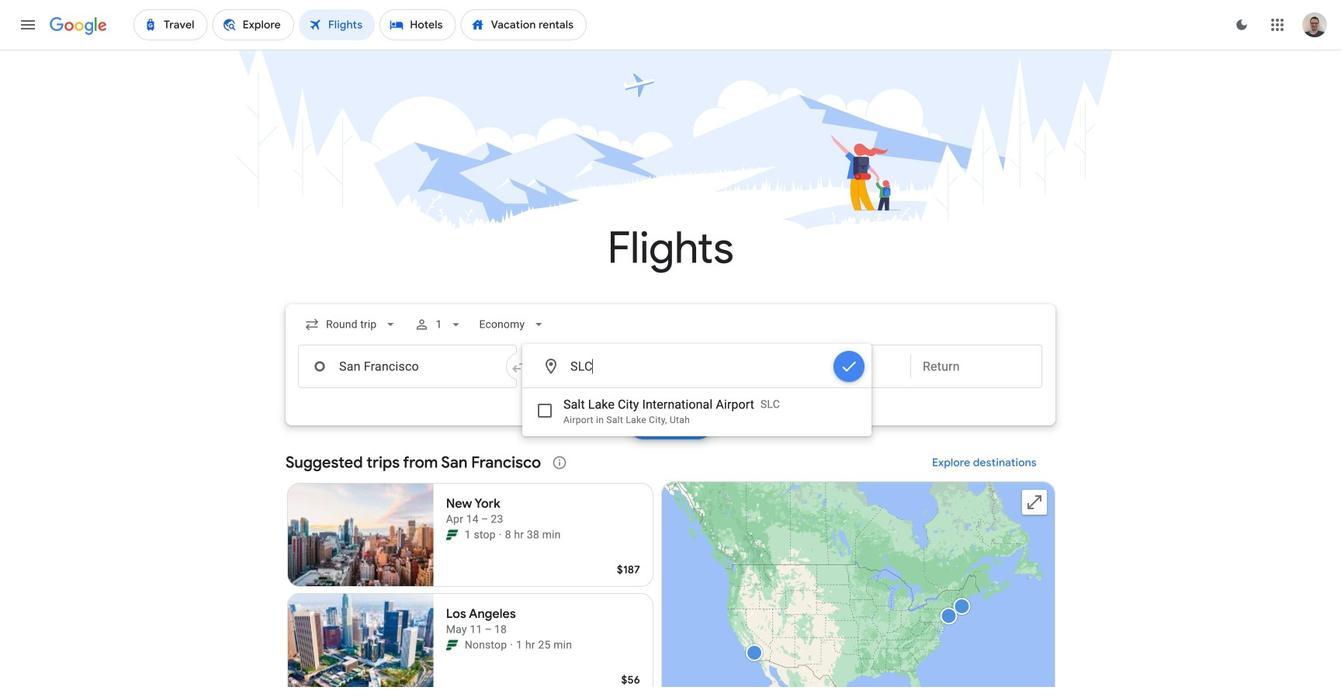 Task type: vqa. For each thing, say whether or not it's contained in the screenshot.
'' in the top left of the page
no



Task type: locate. For each thing, give the bounding box(es) containing it.
1 horizontal spatial  image
[[510, 637, 513, 653]]

Flight search field
[[273, 304, 1068, 444]]

Where from? text field
[[298, 345, 517, 388]]

None field
[[298, 311, 405, 339], [473, 311, 553, 339], [298, 311, 405, 339], [473, 311, 553, 339]]

Where to?  text field
[[570, 348, 831, 385]]

0 horizontal spatial  image
[[499, 527, 502, 543]]

0 vertical spatial frontier image
[[446, 529, 459, 541]]

1 frontier image from the top
[[446, 529, 459, 541]]

frontier image for 56 us dollars text box  'icon'
[[446, 639, 459, 651]]

frontier image
[[446, 529, 459, 541], [446, 639, 459, 651]]

1 vertical spatial  image
[[510, 637, 513, 653]]

0 vertical spatial  image
[[499, 527, 502, 543]]

2 frontier image from the top
[[446, 639, 459, 651]]

187 US dollars text field
[[617, 563, 641, 577]]

enter your destination dialog
[[523, 344, 872, 436]]

1 vertical spatial frontier image
[[446, 639, 459, 651]]

 image
[[499, 527, 502, 543], [510, 637, 513, 653]]



Task type: describe. For each thing, give the bounding box(es) containing it.
56 US dollars text field
[[621, 673, 641, 687]]

done image
[[840, 357, 859, 376]]

main menu image
[[19, 16, 37, 34]]

frontier image for  'icon' for 187 us dollars text field
[[446, 529, 459, 541]]

suggested trips from san francisco region
[[286, 444, 1056, 687]]

 image for 187 us dollars text field
[[499, 527, 502, 543]]

Return text field
[[923, 346, 1030, 387]]

Departure text field
[[792, 346, 899, 387]]

 image for 56 us dollars text box
[[510, 637, 513, 653]]

change appearance image
[[1224, 6, 1261, 43]]



